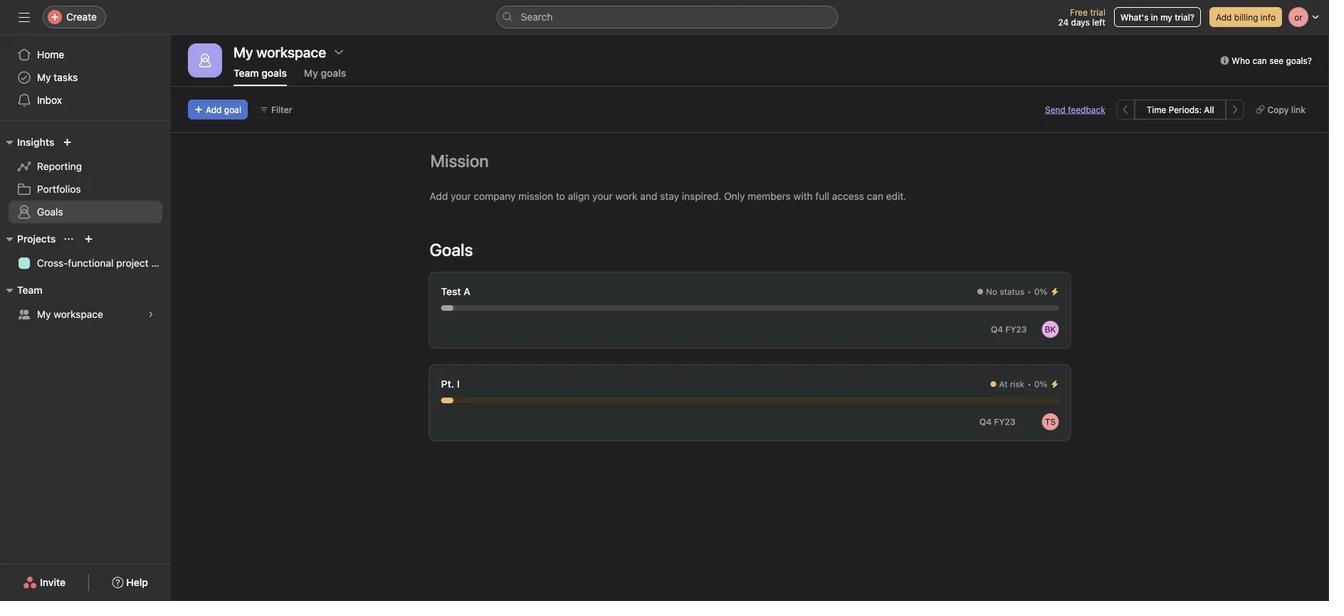 Task type: describe. For each thing, give the bounding box(es) containing it.
free
[[1070, 7, 1088, 17]]

q4 fy23 button for no
[[984, 320, 1033, 340]]

my for my tasks
[[37, 72, 51, 83]]

to
[[556, 190, 565, 202]]

only
[[724, 190, 745, 202]]

24
[[1058, 17, 1069, 27]]

workspace
[[54, 309, 103, 320]]

send feedback link
[[1045, 103, 1105, 116]]

teams element
[[0, 278, 171, 329]]

at risk
[[999, 379, 1025, 389]]

2 your from the left
[[592, 190, 613, 202]]

with
[[793, 190, 813, 202]]

time periods: all
[[1147, 105, 1214, 115]]

goals inside insights element
[[37, 206, 63, 218]]

1 your from the left
[[451, 190, 471, 202]]

members
[[748, 190, 791, 202]]

0 vertical spatial can
[[1253, 56, 1267, 65]]

add for add your company mission to align your work and stay inspired. only members with full access can edit.
[[430, 190, 448, 202]]

new image
[[63, 138, 71, 147]]

full
[[815, 190, 829, 202]]

• 0% for no status
[[1027, 287, 1048, 297]]

• 0% for at risk
[[1027, 379, 1048, 389]]

add billing info button
[[1209, 7, 1282, 27]]

edit.
[[886, 190, 906, 202]]

inspired.
[[682, 190, 721, 202]]

tasks
[[54, 72, 78, 83]]

link
[[1291, 105, 1306, 115]]

and
[[640, 190, 657, 202]]

copy link button
[[1250, 100, 1312, 120]]

test a
[[441, 286, 470, 298]]

insights
[[17, 136, 54, 148]]

team for team goals
[[234, 67, 259, 79]]

bk
[[1045, 325, 1056, 335]]

q4 for at
[[980, 417, 992, 427]]

• for no status
[[1027, 287, 1031, 297]]

goals for my goals
[[321, 67, 346, 79]]

see
[[1269, 56, 1284, 65]]

stay
[[660, 190, 679, 202]]

my for my workspace
[[37, 309, 51, 320]]

invite button
[[14, 570, 75, 596]]

my goals
[[304, 67, 346, 79]]

team goals
[[234, 67, 287, 79]]

all
[[1204, 105, 1214, 115]]

status
[[1000, 287, 1025, 297]]

my workspace link
[[9, 303, 162, 326]]

cross-functional project plan link
[[9, 252, 171, 275]]

Mission title text field
[[421, 145, 492, 177]]

home
[[37, 49, 64, 61]]

goal
[[224, 105, 241, 115]]

periods:
[[1169, 105, 1202, 115]]

plan
[[151, 257, 171, 269]]

trial
[[1090, 7, 1106, 17]]

portfolios link
[[9, 178, 162, 201]]

billing
[[1234, 12, 1258, 22]]

at
[[999, 379, 1008, 389]]

q4 for no
[[991, 325, 1003, 335]]

i
[[457, 378, 460, 390]]

insights button
[[0, 134, 54, 151]]

fy23 for risk
[[994, 417, 1016, 427]]

help
[[126, 577, 148, 589]]

1 horizontal spatial goals
[[430, 240, 473, 260]]

inbox link
[[9, 89, 162, 112]]

filter
[[271, 105, 292, 115]]

feedback
[[1068, 105, 1105, 115]]

show options, current sort, top image
[[64, 235, 73, 243]]

search button
[[497, 6, 838, 28]]

cross-
[[37, 257, 68, 269]]

time periods: all button
[[1135, 100, 1226, 120]]

what's in my trial?
[[1120, 12, 1195, 22]]

filter button
[[253, 100, 299, 120]]

bk button
[[1042, 321, 1059, 338]]

work
[[615, 190, 638, 202]]

send
[[1045, 105, 1066, 115]]

my for my goals
[[304, 67, 318, 79]]



Task type: locate. For each thing, give the bounding box(es) containing it.
send feedback
[[1045, 105, 1105, 115]]

• 0%
[[1027, 287, 1048, 297], [1027, 379, 1048, 389]]

a
[[464, 286, 470, 298]]

goals
[[261, 67, 287, 79], [321, 67, 346, 79]]

2 • from the top
[[1027, 379, 1031, 389]]

goals down portfolios
[[37, 206, 63, 218]]

my
[[1160, 12, 1172, 22]]

add your company mission to align your work and stay inspired. only members with full access can edit.
[[430, 190, 906, 202]]

who
[[1232, 56, 1250, 65]]

projects
[[17, 233, 56, 245]]

no
[[986, 287, 997, 297]]

2 • 0% from the top
[[1027, 379, 1048, 389]]

team
[[234, 67, 259, 79], [17, 284, 42, 296]]

0% right the status
[[1034, 287, 1048, 297]]

0% for status
[[1034, 287, 1048, 297]]

search
[[521, 11, 553, 23]]

• for at risk
[[1027, 379, 1031, 389]]

0% for risk
[[1034, 379, 1048, 389]]

• right the status
[[1027, 287, 1031, 297]]

days
[[1071, 17, 1090, 27]]

0 horizontal spatial add
[[206, 105, 222, 115]]

trial?
[[1175, 12, 1195, 22]]

0 vertical spatial • 0%
[[1027, 287, 1048, 297]]

1 horizontal spatial your
[[592, 190, 613, 202]]

copy link
[[1268, 105, 1306, 115]]

1 vertical spatial 0%
[[1034, 379, 1048, 389]]

home link
[[9, 43, 162, 66]]

add goal button
[[188, 100, 248, 120]]

0 vertical spatial •
[[1027, 287, 1031, 297]]

hide sidebar image
[[19, 11, 30, 23]]

global element
[[0, 35, 171, 120]]

1 horizontal spatial goals
[[321, 67, 346, 79]]

1 vertical spatial add
[[206, 105, 222, 115]]

team for team
[[17, 284, 42, 296]]

q4 fy23 button
[[984, 320, 1033, 340], [973, 412, 1022, 432]]

• 0% right the status
[[1027, 287, 1048, 297]]

1 0% from the top
[[1034, 287, 1048, 297]]

my down team dropdown button in the left top of the page
[[37, 309, 51, 320]]

goals for team goals
[[261, 67, 287, 79]]

search list box
[[497, 6, 838, 28]]

ts button
[[1042, 414, 1059, 431]]

q4 fy23 for at
[[980, 417, 1016, 427]]

add billing info
[[1216, 12, 1276, 22]]

1 vertical spatial q4
[[980, 417, 992, 427]]

who can see goals?
[[1232, 56, 1312, 65]]

goals?
[[1286, 56, 1312, 65]]

2 vertical spatial add
[[430, 190, 448, 202]]

your right the align
[[592, 190, 613, 202]]

portfolios
[[37, 183, 81, 195]]

create button
[[43, 6, 106, 28]]

q4 fy23 button for at
[[973, 412, 1022, 432]]

my inside my goals link
[[304, 67, 318, 79]]

1 horizontal spatial add
[[430, 190, 448, 202]]

left
[[1092, 17, 1106, 27]]

show options image
[[333, 46, 345, 58]]

pt. i
[[441, 378, 460, 390]]

0 horizontal spatial your
[[451, 190, 471, 202]]

new project or portfolio image
[[84, 235, 93, 243]]

q4 fy23 button down at
[[973, 412, 1022, 432]]

invite
[[40, 577, 66, 589]]

2 horizontal spatial add
[[1216, 12, 1232, 22]]

functional
[[68, 257, 114, 269]]

my inside my tasks link
[[37, 72, 51, 83]]

what's
[[1120, 12, 1149, 22]]

project
[[116, 257, 149, 269]]

see details, my workspace image
[[147, 310, 155, 319]]

projects button
[[0, 231, 56, 248]]

0% right 'risk'
[[1034, 379, 1048, 389]]

your
[[451, 190, 471, 202], [592, 190, 613, 202]]

inbox
[[37, 94, 62, 106]]

0 horizontal spatial team
[[17, 284, 42, 296]]

team goals link
[[234, 67, 287, 86]]

0 horizontal spatial goals
[[37, 206, 63, 218]]

my tasks link
[[9, 66, 162, 89]]

q4 fy23 button down the status
[[984, 320, 1033, 340]]

0 vertical spatial team
[[234, 67, 259, 79]]

align
[[568, 190, 590, 202]]

1 • 0% from the top
[[1027, 287, 1048, 297]]

add down mission title 'text box' on the top left of the page
[[430, 190, 448, 202]]

can
[[1253, 56, 1267, 65], [867, 190, 883, 202]]

info
[[1261, 12, 1276, 22]]

company
[[474, 190, 516, 202]]

0 vertical spatial add
[[1216, 12, 1232, 22]]

team inside dropdown button
[[17, 284, 42, 296]]

0 vertical spatial q4
[[991, 325, 1003, 335]]

1 vertical spatial •
[[1027, 379, 1031, 389]]

q4 fy23 down the status
[[991, 325, 1027, 335]]

reporting link
[[9, 155, 162, 178]]

my down my workspace
[[304, 67, 318, 79]]

0%
[[1034, 287, 1048, 297], [1034, 379, 1048, 389]]

free trial 24 days left
[[1058, 7, 1106, 27]]

pt.
[[441, 378, 454, 390]]

my tasks
[[37, 72, 78, 83]]

my left tasks
[[37, 72, 51, 83]]

goals down show options image
[[321, 67, 346, 79]]

goals down my workspace
[[261, 67, 287, 79]]

fy23 left bk at the bottom right
[[1005, 325, 1027, 335]]

help button
[[103, 570, 157, 596]]

0 vertical spatial goals
[[37, 206, 63, 218]]

2 goals from the left
[[321, 67, 346, 79]]

create
[[66, 11, 97, 23]]

my inside my workspace link
[[37, 309, 51, 320]]

what's in my trial? button
[[1114, 7, 1201, 27]]

my goals link
[[304, 67, 346, 86]]

access
[[832, 190, 864, 202]]

add for add goal
[[206, 105, 222, 115]]

0 vertical spatial 0%
[[1034, 287, 1048, 297]]

0 vertical spatial q4 fy23 button
[[984, 320, 1033, 340]]

goals
[[37, 206, 63, 218], [430, 240, 473, 260]]

my workspace
[[234, 43, 326, 60]]

projects element
[[0, 226, 171, 278]]

cross-functional project plan
[[37, 257, 171, 269]]

goals up test
[[430, 240, 473, 260]]

•
[[1027, 287, 1031, 297], [1027, 379, 1031, 389]]

0 vertical spatial q4 fy23
[[991, 325, 1027, 335]]

add for add billing info
[[1216, 12, 1232, 22]]

mission
[[518, 190, 553, 202]]

can left see
[[1253, 56, 1267, 65]]

1 vertical spatial q4 fy23 button
[[973, 412, 1022, 432]]

risk
[[1010, 379, 1025, 389]]

fy23 for status
[[1005, 325, 1027, 335]]

q4 fy23 down at
[[980, 417, 1016, 427]]

reporting
[[37, 161, 82, 172]]

1 vertical spatial goals
[[430, 240, 473, 260]]

q4 fy23 for no
[[991, 325, 1027, 335]]

team up goal
[[234, 67, 259, 79]]

1 vertical spatial • 0%
[[1027, 379, 1048, 389]]

q4 fy23
[[991, 325, 1027, 335], [980, 417, 1016, 427]]

• right 'risk'
[[1027, 379, 1031, 389]]

• 0% right 'risk'
[[1027, 379, 1048, 389]]

1 • from the top
[[1027, 287, 1031, 297]]

ts
[[1045, 417, 1056, 427]]

in
[[1151, 12, 1158, 22]]

test
[[441, 286, 461, 298]]

time
[[1147, 105, 1166, 115]]

add left goal
[[206, 105, 222, 115]]

my
[[304, 67, 318, 79], [37, 72, 51, 83], [37, 309, 51, 320]]

q4
[[991, 325, 1003, 335], [980, 417, 992, 427]]

q4 down no
[[991, 325, 1003, 335]]

1 vertical spatial can
[[867, 190, 883, 202]]

1 vertical spatial fy23
[[994, 417, 1016, 427]]

1 horizontal spatial team
[[234, 67, 259, 79]]

1 vertical spatial team
[[17, 284, 42, 296]]

0 horizontal spatial goals
[[261, 67, 287, 79]]

team down cross-
[[17, 284, 42, 296]]

your left company
[[451, 190, 471, 202]]

1 goals from the left
[[261, 67, 287, 79]]

no status
[[986, 287, 1025, 297]]

0 likes. click to like this task image
[[468, 380, 477, 389]]

insights element
[[0, 130, 171, 226]]

0 vertical spatial fy23
[[1005, 325, 1027, 335]]

1 horizontal spatial can
[[1253, 56, 1267, 65]]

add left 'billing'
[[1216, 12, 1232, 22]]

can left edit.
[[867, 190, 883, 202]]

0 horizontal spatial can
[[867, 190, 883, 202]]

copy
[[1268, 105, 1289, 115]]

1 vertical spatial q4 fy23
[[980, 417, 1016, 427]]

fy23 down at
[[994, 417, 1016, 427]]

team button
[[0, 282, 42, 299]]

add goal
[[206, 105, 241, 115]]

goals link
[[9, 201, 162, 224]]

q4 left ts
[[980, 417, 992, 427]]

2 0% from the top
[[1034, 379, 1048, 389]]



Task type: vqa. For each thing, say whether or not it's contained in the screenshot.
Send
yes



